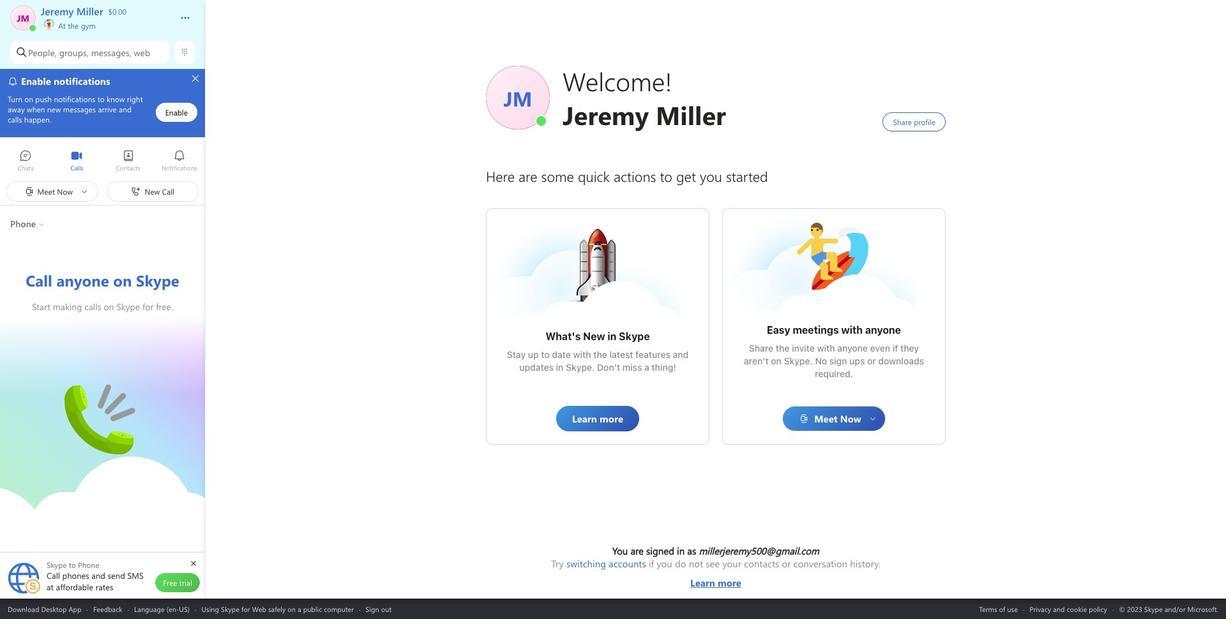 Task type: vqa. For each thing, say whether or not it's contained in the screenshot.
the left second
no



Task type: describe. For each thing, give the bounding box(es) containing it.
privacy and cookie policy link
[[1030, 605, 1107, 614]]

policy
[[1089, 605, 1107, 614]]

they
[[901, 343, 919, 354]]

updates
[[519, 362, 554, 373]]

see
[[706, 558, 720, 570]]

your
[[723, 558, 742, 570]]

public
[[303, 605, 322, 614]]

0 vertical spatial in
[[608, 331, 617, 342]]

skype. inside 'stay up to date with the latest features and updates in skype. don't miss a thing!'
[[566, 362, 595, 373]]

terms
[[979, 605, 997, 614]]

using skype for web safely on a public computer
[[201, 605, 354, 614]]

accounts
[[609, 558, 646, 570]]

launch
[[560, 228, 589, 241]]

1 vertical spatial skype
[[221, 605, 239, 614]]

language (en-us)
[[134, 605, 190, 614]]

new
[[583, 331, 605, 342]]

using skype for web safely on a public computer link
[[201, 605, 354, 614]]

of
[[999, 605, 1006, 614]]

download desktop app link
[[8, 605, 81, 614]]

aren't
[[744, 356, 769, 367]]

invite
[[792, 343, 815, 354]]

with inside share the invite with anyone even if they aren't on skype. no sign ups or downloads required.
[[817, 343, 835, 354]]

download
[[8, 605, 39, 614]]

don't
[[597, 362, 620, 373]]

sign out
[[366, 605, 392, 614]]

groups,
[[59, 46, 89, 58]]

what's new in skype
[[546, 331, 650, 342]]

download desktop app
[[8, 605, 81, 614]]

safely
[[268, 605, 286, 614]]

canyoutalk
[[64, 378, 113, 391]]

privacy
[[1030, 605, 1051, 614]]

privacy and cookie policy
[[1030, 605, 1107, 614]]

web
[[252, 605, 266, 614]]

desktop
[[41, 605, 67, 614]]

up
[[528, 349, 539, 360]]

1 horizontal spatial and
[[1053, 605, 1065, 614]]

messages,
[[91, 46, 131, 58]]

for
[[241, 605, 250, 614]]

0 vertical spatial anyone
[[865, 324, 901, 336]]

the for invite
[[776, 343, 790, 354]]

people, groups, messages, web button
[[10, 41, 169, 64]]

try
[[551, 558, 564, 570]]

latest
[[610, 349, 633, 360]]

required.
[[815, 369, 853, 379]]

people, groups, messages, web
[[28, 46, 150, 58]]

gym
[[81, 20, 96, 31]]

meetings
[[793, 324, 839, 336]]

feedback
[[93, 605, 122, 614]]

are
[[631, 545, 644, 558]]

stay up to date with the latest features and updates in skype. don't miss a thing!
[[507, 349, 691, 373]]

conversation
[[794, 558, 848, 570]]

feedback link
[[93, 605, 122, 614]]

out
[[381, 605, 392, 614]]

sign
[[366, 605, 379, 614]]

date
[[552, 349, 571, 360]]

anyone inside share the invite with anyone even if they aren't on skype. no sign ups or downloads required.
[[837, 343, 868, 354]]

switching
[[566, 558, 606, 570]]

downloads
[[878, 356, 924, 367]]

share
[[749, 343, 774, 354]]

learn more link
[[551, 570, 881, 590]]

as
[[687, 545, 696, 558]]

1 vertical spatial on
[[288, 605, 296, 614]]

terms of use
[[979, 605, 1018, 614]]

using
[[201, 605, 219, 614]]

terms of use link
[[979, 605, 1018, 614]]

stay
[[507, 349, 526, 360]]

and inside 'stay up to date with the latest features and updates in skype. don't miss a thing!'
[[673, 349, 689, 360]]



Task type: locate. For each thing, give the bounding box(es) containing it.
0 horizontal spatial skype.
[[566, 362, 595, 373]]

0 vertical spatial if
[[893, 343, 898, 354]]

you
[[613, 545, 628, 558]]

(en-
[[166, 605, 179, 614]]

the inside button
[[68, 20, 79, 31]]

or inside try switching accounts if you do not see your contacts or conversation history. learn more
[[782, 558, 791, 570]]

1 vertical spatial or
[[782, 558, 791, 570]]

the for gym
[[68, 20, 79, 31]]

if up downloads
[[893, 343, 898, 354]]

mansurfer
[[796, 222, 842, 235]]

anyone up the even at the bottom right of page
[[865, 324, 901, 336]]

history.
[[850, 558, 881, 570]]

a
[[644, 362, 649, 373], [298, 605, 301, 614]]

2 horizontal spatial with
[[841, 324, 863, 336]]

with inside 'stay up to date with the latest features and updates in skype. don't miss a thing!'
[[573, 349, 591, 360]]

in right new
[[608, 331, 617, 342]]

in down date
[[556, 362, 564, 373]]

at the gym
[[56, 20, 96, 31]]

skype
[[619, 331, 650, 342], [221, 605, 239, 614]]

on down share at the bottom right of the page
[[771, 356, 782, 367]]

at
[[58, 20, 66, 31]]

contacts
[[744, 558, 779, 570]]

easy
[[767, 324, 790, 336]]

to
[[541, 349, 550, 360]]

learn
[[690, 577, 715, 590]]

0 horizontal spatial skype
[[221, 605, 239, 614]]

language
[[134, 605, 165, 614]]

switching accounts link
[[566, 558, 646, 570]]

people,
[[28, 46, 57, 58]]

1 vertical spatial a
[[298, 605, 301, 614]]

or right ups
[[867, 356, 876, 367]]

on
[[771, 356, 782, 367], [288, 605, 296, 614]]

language (en-us) link
[[134, 605, 190, 614]]

a left the public
[[298, 605, 301, 614]]

no
[[815, 356, 827, 367]]

share the invite with anyone even if they aren't on skype. no sign ups or downloads required.
[[744, 343, 927, 379]]

not
[[689, 558, 703, 570]]

us)
[[179, 605, 190, 614]]

at the gym button
[[41, 18, 167, 31]]

0 vertical spatial skype
[[619, 331, 650, 342]]

1 horizontal spatial or
[[867, 356, 876, 367]]

more
[[718, 577, 742, 590]]

0 vertical spatial and
[[673, 349, 689, 360]]

1 vertical spatial anyone
[[837, 343, 868, 354]]

on right "safely" at the left
[[288, 605, 296, 614]]

0 horizontal spatial the
[[68, 20, 79, 31]]

skype left for
[[221, 605, 239, 614]]

if
[[893, 343, 898, 354], [649, 558, 654, 570]]

computer
[[324, 605, 354, 614]]

app
[[69, 605, 81, 614]]

even
[[870, 343, 890, 354]]

1 vertical spatial in
[[556, 362, 564, 373]]

a down features
[[644, 362, 649, 373]]

anyone
[[865, 324, 901, 336], [837, 343, 868, 354]]

and
[[673, 349, 689, 360], [1053, 605, 1065, 614]]

or inside share the invite with anyone even if they aren't on skype. no sign ups or downloads required.
[[867, 356, 876, 367]]

0 horizontal spatial and
[[673, 349, 689, 360]]

with right date
[[573, 349, 591, 360]]

easy meetings with anyone
[[767, 324, 901, 336]]

0 vertical spatial or
[[867, 356, 876, 367]]

1 horizontal spatial if
[[893, 343, 898, 354]]

with up no at the right bottom of page
[[817, 343, 835, 354]]

if left the you
[[649, 558, 654, 570]]

signed
[[646, 545, 674, 558]]

if inside try switching accounts if you do not see your contacts or conversation history. learn more
[[649, 558, 654, 570]]

sign
[[830, 356, 847, 367]]

and up thing!
[[673, 349, 689, 360]]

miss
[[623, 362, 642, 373]]

use
[[1007, 605, 1018, 614]]

thing!
[[652, 362, 676, 373]]

try switching accounts if you do not see your contacts or conversation history. learn more
[[551, 558, 881, 590]]

1 horizontal spatial on
[[771, 356, 782, 367]]

a inside 'stay up to date with the latest features and updates in skype. don't miss a thing!'
[[644, 362, 649, 373]]

1 horizontal spatial with
[[817, 343, 835, 354]]

0 horizontal spatial on
[[288, 605, 296, 614]]

0 horizontal spatial if
[[649, 558, 654, 570]]

1 horizontal spatial a
[[644, 362, 649, 373]]

0 horizontal spatial or
[[782, 558, 791, 570]]

the inside 'stay up to date with the latest features and updates in skype. don't miss a thing!'
[[594, 349, 607, 360]]

0 horizontal spatial in
[[556, 362, 564, 373]]

you are signed in as
[[613, 545, 699, 558]]

web
[[134, 46, 150, 58]]

in inside 'stay up to date with the latest features and updates in skype. don't miss a thing!'
[[556, 362, 564, 373]]

you
[[657, 558, 672, 570]]

sign out link
[[366, 605, 392, 614]]

1 horizontal spatial skype.
[[784, 356, 813, 367]]

in left as
[[677, 545, 685, 558]]

cookie
[[1067, 605, 1087, 614]]

2 horizontal spatial in
[[677, 545, 685, 558]]

anyone up ups
[[837, 343, 868, 354]]

skype. inside share the invite with anyone even if they aren't on skype. no sign ups or downloads required.
[[784, 356, 813, 367]]

0 horizontal spatial a
[[298, 605, 301, 614]]

2 horizontal spatial the
[[776, 343, 790, 354]]

on inside share the invite with anyone even if they aren't on skype. no sign ups or downloads required.
[[771, 356, 782, 367]]

with up ups
[[841, 324, 863, 336]]

1 horizontal spatial in
[[608, 331, 617, 342]]

0 vertical spatial on
[[771, 356, 782, 367]]

and left cookie
[[1053, 605, 1065, 614]]

skype up the latest
[[619, 331, 650, 342]]

the right at
[[68, 20, 79, 31]]

the up don't
[[594, 349, 607, 360]]

1 horizontal spatial the
[[594, 349, 607, 360]]

or right contacts
[[782, 558, 791, 570]]

skype. down invite
[[784, 356, 813, 367]]

0 horizontal spatial with
[[573, 349, 591, 360]]

features
[[636, 349, 671, 360]]

do
[[675, 558, 686, 570]]

in
[[608, 331, 617, 342], [556, 362, 564, 373], [677, 545, 685, 558]]

ups
[[850, 356, 865, 367]]

tab list
[[0, 144, 205, 179]]

the down easy
[[776, 343, 790, 354]]

if inside share the invite with anyone even if they aren't on skype. no sign ups or downloads required.
[[893, 343, 898, 354]]

1 vertical spatial if
[[649, 558, 654, 570]]

what's
[[546, 331, 581, 342]]

2 vertical spatial in
[[677, 545, 685, 558]]

1 vertical spatial and
[[1053, 605, 1065, 614]]

or
[[867, 356, 876, 367], [782, 558, 791, 570]]

1 horizontal spatial skype
[[619, 331, 650, 342]]

the inside share the invite with anyone even if they aren't on skype. no sign ups or downloads required.
[[776, 343, 790, 354]]

skype. down date
[[566, 362, 595, 373]]

with
[[841, 324, 863, 336], [817, 343, 835, 354], [573, 349, 591, 360]]

0 vertical spatial a
[[644, 362, 649, 373]]



